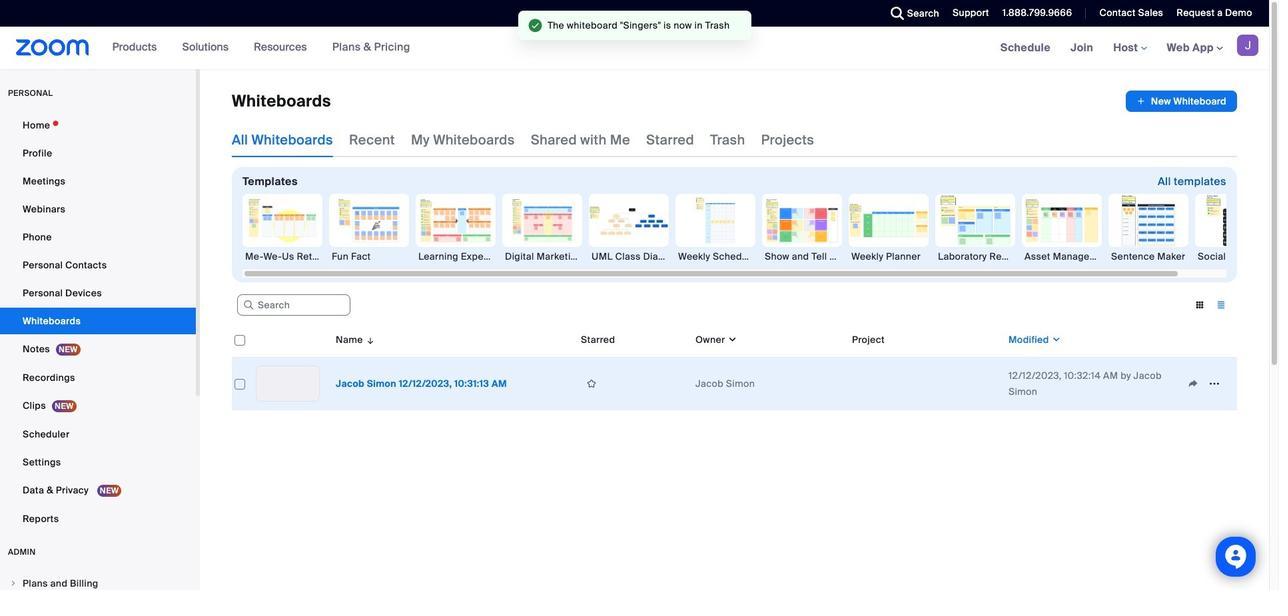 Task type: vqa. For each thing, say whether or not it's contained in the screenshot.
Search Settings text box
no



Task type: locate. For each thing, give the bounding box(es) containing it.
application
[[1126, 91, 1238, 112], [232, 323, 1248, 421]]

digital marketing canvas element
[[503, 250, 583, 263]]

weekly planner element
[[849, 250, 929, 263]]

jacob simon 12/12/2023, 10:31:13 am element
[[336, 378, 507, 390]]

meetings navigation
[[991, 27, 1270, 70]]

learning experience canvas element
[[416, 250, 496, 263]]

banner
[[0, 27, 1270, 70]]

success image
[[529, 19, 543, 32]]

sentence maker element
[[1109, 250, 1189, 263]]

personal menu menu
[[0, 112, 196, 534]]

menu item
[[0, 571, 196, 591]]

cell
[[847, 358, 1004, 411]]

zoom logo image
[[16, 39, 89, 56]]

0 vertical spatial application
[[1126, 91, 1238, 112]]

thumbnail of jacob simon 12/12/2023, 10:31:13 am image
[[257, 367, 319, 401]]

grid mode, not selected image
[[1190, 299, 1211, 311]]

Search text field
[[237, 295, 351, 316]]

right image
[[9, 580, 17, 588]]

tabs of all whiteboard page tab list
[[232, 123, 815, 157]]

click to star the whiteboard jacob simon 12/12/2023, 10:31:13 am image
[[581, 378, 603, 390]]

show and tell with a twist element
[[763, 250, 843, 263]]

arrow down image
[[363, 332, 376, 348]]

profile picture image
[[1238, 35, 1259, 56]]

asset management element
[[1023, 250, 1103, 263]]



Task type: describe. For each thing, give the bounding box(es) containing it.
product information navigation
[[102, 27, 421, 69]]

list mode, selected image
[[1211, 299, 1233, 311]]

jacob simon 12/12/2023, 10:31:13 am, modified at dec 12, 2023 by jacob simon, link image
[[256, 366, 320, 402]]

fun fact element
[[329, 250, 409, 263]]

more options for jacob simon 12/12/2023, 10:31:13 am image
[[1205, 378, 1226, 390]]

uml class diagram element
[[589, 250, 669, 263]]

me-we-us retrospective element
[[243, 250, 323, 263]]

1 vertical spatial application
[[232, 323, 1248, 421]]

weekly schedule element
[[676, 250, 756, 263]]

down image
[[726, 333, 738, 347]]

laboratory report element
[[936, 250, 1016, 263]]

social emotional learning element
[[1196, 250, 1276, 263]]

add image
[[1137, 95, 1146, 108]]



